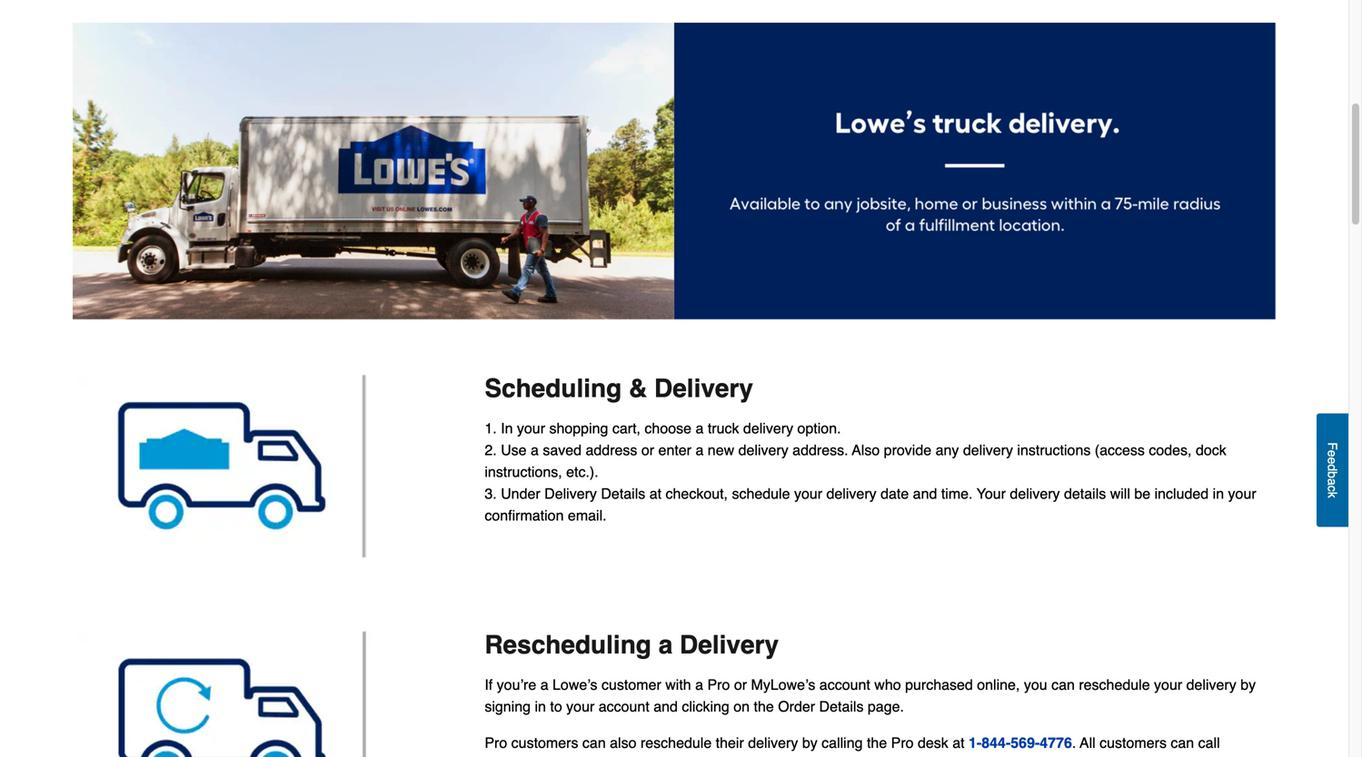 Task type: locate. For each thing, give the bounding box(es) containing it.
address.
[[793, 442, 848, 459]]

customers up care
[[511, 735, 578, 752]]

1 vertical spatial delivery
[[545, 486, 597, 503]]

a right 'use'
[[531, 442, 539, 459]]

customer down rescheduling a delivery
[[602, 677, 661, 694]]

pro up 'clicking'
[[707, 677, 730, 694]]

you're
[[497, 677, 536, 694]]

delivery inside 1. in your shopping cart, choose a truck delivery option. 2. use a saved address or enter a new delivery address. also provide any delivery instructions (access codes, dock instructions, etc.). 3. under delivery details at checkout, schedule your delivery date and time. your delivery details will be included in your confirmation email.
[[545, 486, 597, 503]]

can left call
[[1171, 735, 1194, 752]]

a
[[696, 421, 704, 437], [531, 442, 539, 459], [696, 442, 704, 459], [1325, 479, 1340, 486], [659, 631, 673, 660], [540, 677, 549, 694], [695, 677, 703, 694]]

customers right all
[[1100, 735, 1167, 752]]

and down with on the bottom of the page
[[654, 699, 678, 716]]

2 vertical spatial delivery
[[680, 631, 779, 660]]

0 horizontal spatial and
[[654, 699, 678, 716]]

delivery left date
[[827, 486, 877, 503]]

desk
[[918, 735, 949, 752]]

and
[[913, 486, 937, 503], [654, 699, 678, 716]]

2 horizontal spatial can
[[1171, 735, 1194, 752]]

in inside 1. in your shopping cart, choose a truck delivery option. 2. use a saved address or enter a new delivery address. also provide any delivery instructions (access codes, dock instructions, etc.). 3. under delivery details at checkout, schedule your delivery date and time. your delivery details will be included in your confirmation email.
[[1213, 486, 1224, 503]]

2 customers from the left
[[1100, 735, 1167, 752]]

at left checkout,
[[650, 486, 662, 503]]

1 vertical spatial customer
[[485, 757, 544, 758]]

pro left desk
[[891, 735, 914, 752]]

pro
[[707, 677, 730, 694], [485, 735, 507, 752], [891, 735, 914, 752]]

on
[[734, 699, 750, 716]]

account
[[820, 677, 870, 694], [599, 699, 650, 716]]

account up also
[[599, 699, 650, 716]]

0 vertical spatial customer
[[602, 677, 661, 694]]

in
[[1213, 486, 1224, 503], [535, 699, 546, 716]]

and inside if you're a lowe's customer with a pro or mylowe's account who purchased online, you can reschedule your delivery by signing in to your account and clicking on the order details page.
[[654, 699, 678, 716]]

if you're a lowe's customer with a pro or mylowe's account who purchased online, you can reschedule your delivery by signing in to your account and clicking on the order details page.
[[485, 677, 1256, 716]]

1 horizontal spatial the
[[867, 735, 887, 752]]

or left enter
[[641, 442, 654, 459]]

customers
[[511, 735, 578, 752], [1100, 735, 1167, 752]]

details inside 1. in your shopping cart, choose a truck delivery option. 2. use a saved address or enter a new delivery address. also provide any delivery instructions (access codes, dock instructions, etc.). 3. under delivery details at checkout, schedule your delivery date and time. your delivery details will be included in your confirmation email.
[[601, 486, 646, 503]]

reschedule
[[1079, 677, 1150, 694], [641, 735, 712, 752]]

1 vertical spatial in
[[535, 699, 546, 716]]

delivery down etc.).
[[545, 486, 597, 503]]

e up b
[[1325, 457, 1340, 465]]

1 horizontal spatial details
[[819, 699, 864, 716]]

delivery up call
[[1187, 677, 1237, 694]]

0 horizontal spatial customers
[[511, 735, 578, 752]]

0 vertical spatial delivery
[[654, 375, 753, 404]]

in left to
[[535, 699, 546, 716]]

pro inside if you're a lowe's customer with a pro or mylowe's account who purchased online, you can reschedule your delivery by signing in to your account and clicking on the order details page.
[[707, 677, 730, 694]]

under
[[501, 486, 540, 503]]

0 vertical spatial in
[[1213, 486, 1224, 503]]

option.
[[797, 421, 841, 437]]

1 vertical spatial at
[[953, 735, 965, 752]]

delivery up truck
[[654, 375, 753, 404]]

0 vertical spatial details
[[601, 486, 646, 503]]

at
[[650, 486, 662, 503], [953, 735, 965, 752], [581, 757, 593, 758]]

0 horizontal spatial at
[[581, 757, 593, 758]]

e up d
[[1325, 450, 1340, 457]]

codes,
[[1149, 442, 1192, 459]]

f e e d b a c k button
[[1317, 414, 1349, 527]]

pro down signing
[[485, 735, 507, 752]]

1 vertical spatial the
[[867, 735, 887, 752]]

can
[[1052, 677, 1075, 694], [582, 735, 606, 752], [1171, 735, 1194, 752]]

2 horizontal spatial at
[[953, 735, 965, 752]]

to
[[550, 699, 562, 716]]

0 vertical spatial account
[[820, 677, 870, 694]]

the inside if you're a lowe's customer with a pro or mylowe's account who purchased online, you can reschedule your delivery by signing in to your account and clicking on the order details page.
[[754, 699, 774, 716]]

1 horizontal spatial can
[[1052, 677, 1075, 694]]

0 vertical spatial by
[[1241, 677, 1256, 694]]

in
[[501, 421, 513, 437]]

1 horizontal spatial pro
[[707, 677, 730, 694]]

customer
[[602, 677, 661, 694], [485, 757, 544, 758]]

instructions,
[[485, 464, 562, 481]]

in right included
[[1213, 486, 1224, 503]]

rescheduling a delivery
[[485, 631, 779, 660]]

1 horizontal spatial or
[[734, 677, 747, 694]]

with
[[665, 677, 691, 694]]

2 vertical spatial at
[[581, 757, 593, 758]]

delivery right truck
[[743, 421, 793, 437]]

details inside if you're a lowe's customer with a pro or mylowe's account who purchased online, you can reschedule your delivery by signing in to your account and clicking on the order details page.
[[819, 699, 864, 716]]

reschedule down 'clicking'
[[641, 735, 712, 752]]

4776
[[1040, 735, 1072, 752]]

by
[[1241, 677, 1256, 694], [802, 735, 818, 752]]

1 horizontal spatial in
[[1213, 486, 1224, 503]]

&
[[629, 375, 647, 404]]

details up calling on the right bottom of the page
[[819, 699, 864, 716]]

1 vertical spatial or
[[734, 677, 747, 694]]

1 vertical spatial reschedule
[[641, 735, 712, 752]]

0 vertical spatial or
[[641, 442, 654, 459]]

1 vertical spatial details
[[819, 699, 864, 716]]

the
[[754, 699, 774, 716], [867, 735, 887, 752]]

details up email.
[[601, 486, 646, 503]]

f e e d b a c k
[[1325, 443, 1340, 499]]

1 horizontal spatial at
[[650, 486, 662, 503]]

1 horizontal spatial by
[[1241, 677, 1256, 694]]

also
[[610, 735, 637, 752]]

1 horizontal spatial customers
[[1100, 735, 1167, 752]]

0 horizontal spatial in
[[535, 699, 546, 716]]

0 vertical spatial reschedule
[[1079, 677, 1150, 694]]

scheduling
[[485, 375, 622, 404]]

0 horizontal spatial the
[[754, 699, 774, 716]]

reschedule up all
[[1079, 677, 1150, 694]]

and right date
[[913, 486, 937, 503]]

1 vertical spatial account
[[599, 699, 650, 716]]

account left who on the bottom right of the page
[[820, 677, 870, 694]]

the right on in the right of the page
[[754, 699, 774, 716]]

customer left care
[[485, 757, 544, 758]]

the right calling on the right bottom of the page
[[867, 735, 887, 752]]

or
[[641, 442, 654, 459], [734, 677, 747, 694]]

1 horizontal spatial customer
[[602, 677, 661, 694]]

0 vertical spatial the
[[754, 699, 774, 716]]

lowe's
[[553, 677, 598, 694]]

can left also
[[582, 735, 606, 752]]

enter
[[658, 442, 692, 459]]

calling
[[822, 735, 863, 752]]

0 vertical spatial at
[[650, 486, 662, 503]]

delivery up on in the right of the page
[[680, 631, 779, 660]]

by inside if you're a lowe's customer with a pro or mylowe's account who purchased online, you can reschedule your delivery by signing in to your account and clicking on the order details page.
[[1241, 677, 1256, 694]]

your
[[517, 421, 545, 437], [794, 486, 823, 503], [1228, 486, 1257, 503], [1154, 677, 1183, 694], [566, 699, 595, 716]]

provide
[[884, 442, 932, 459]]

1 horizontal spatial and
[[913, 486, 937, 503]]

signing
[[485, 699, 531, 716]]

and inside 1. in your shopping cart, choose a truck delivery option. 2. use a saved address or enter a new delivery address. also provide any delivery instructions (access codes, dock instructions, etc.). 3. under delivery details at checkout, schedule your delivery date and time. your delivery details will be included in your confirmation email.
[[913, 486, 937, 503]]

or up on in the right of the page
[[734, 677, 747, 694]]

0 horizontal spatial pro
[[485, 735, 507, 752]]

(access
[[1095, 442, 1145, 459]]

delivery right new
[[738, 442, 789, 459]]

0 horizontal spatial account
[[599, 699, 650, 716]]

delivery
[[654, 375, 753, 404], [545, 486, 597, 503], [680, 631, 779, 660]]

included
[[1155, 486, 1209, 503]]

1 vertical spatial and
[[654, 699, 678, 716]]

0 vertical spatial and
[[913, 486, 937, 503]]

or inside 1. in your shopping cart, choose a truck delivery option. 2. use a saved address or enter a new delivery address. also provide any delivery instructions (access codes, dock instructions, etc.). 3. under delivery details at checkout, schedule your delivery date and time. your delivery details will be included in your confirmation email.
[[641, 442, 654, 459]]

0 horizontal spatial by
[[802, 735, 818, 752]]

details
[[601, 486, 646, 503], [819, 699, 864, 716]]

can inside if you're a lowe's customer with a pro or mylowe's account who purchased online, you can reschedule your delivery by signing in to your account and clicking on the order details page.
[[1052, 677, 1075, 694]]

at left 1-
[[953, 735, 965, 752]]

e
[[1325, 450, 1340, 457], [1325, 457, 1340, 465]]

reschedule inside if you're a lowe's customer with a pro or mylowe's account who purchased online, you can reschedule your delivery by signing in to your account and clicking on the order details page.
[[1079, 677, 1150, 694]]

a inside f e e d b a c k button
[[1325, 479, 1340, 486]]

0 horizontal spatial details
[[601, 486, 646, 503]]

at right care
[[581, 757, 593, 758]]

0 horizontal spatial customer
[[485, 757, 544, 758]]

delivery
[[743, 421, 793, 437], [738, 442, 789, 459], [963, 442, 1013, 459], [827, 486, 877, 503], [1010, 486, 1060, 503], [1187, 677, 1237, 694], [748, 735, 798, 752]]

a up k
[[1325, 479, 1340, 486]]

can right you
[[1052, 677, 1075, 694]]

0 horizontal spatial or
[[641, 442, 654, 459]]

instructions
[[1017, 442, 1091, 459]]

1 horizontal spatial account
[[820, 677, 870, 694]]

online,
[[977, 677, 1020, 694]]

1 horizontal spatial reschedule
[[1079, 677, 1150, 694]]



Task type: vqa. For each thing, say whether or not it's contained in the screenshot.
the bottommost 'Delivery'
yes



Task type: describe. For each thing, give the bounding box(es) containing it.
a up with on the bottom of the page
[[659, 631, 673, 660]]

date
[[881, 486, 909, 503]]

1 vertical spatial by
[[802, 735, 818, 752]]

if
[[485, 677, 493, 694]]

purchased
[[905, 677, 973, 694]]

2 horizontal spatial pro
[[891, 735, 914, 752]]

will
[[1110, 486, 1130, 503]]

page.
[[868, 699, 904, 716]]

clicking
[[682, 699, 730, 716]]

cart,
[[612, 421, 641, 437]]

1. in your shopping cart, choose a truck delivery option. 2. use a saved address or enter a new delivery address. also provide any delivery instructions (access codes, dock instructions, etc.). 3. under delivery details at checkout, schedule your delivery date and time. your delivery details will be included in your confirmation email.
[[485, 421, 1257, 525]]

your
[[977, 486, 1006, 503]]

a left new
[[696, 442, 704, 459]]

also
[[852, 442, 880, 459]]

an icon of a delivery truck with a repeat symbol on the side. image
[[76, 631, 456, 758]]

customer inside if you're a lowe's customer with a pro or mylowe's account who purchased online, you can reschedule your delivery by signing in to your account and clicking on the order details page.
[[602, 677, 661, 694]]

customer inside . all customers can call customer care at
[[485, 757, 544, 758]]

at inside . all customers can call customer care at
[[581, 757, 593, 758]]

delivery inside if you're a lowe's customer with a pro or mylowe's account who purchased online, you can reschedule your delivery by signing in to your account and clicking on the order details page.
[[1187, 677, 1237, 694]]

details
[[1064, 486, 1106, 503]]

3.
[[485, 486, 497, 503]]

delivery right their
[[748, 735, 798, 752]]

truck
[[708, 421, 739, 437]]

0 horizontal spatial can
[[582, 735, 606, 752]]

shopping
[[549, 421, 608, 437]]

delivery for rescheduling a delivery
[[680, 631, 779, 660]]

or inside if you're a lowe's customer with a pro or mylowe's account who purchased online, you can reschedule your delivery by signing in to your account and clicking on the order details page.
[[734, 677, 747, 694]]

who
[[875, 677, 901, 694]]

email.
[[568, 508, 607, 525]]

in inside if you're a lowe's customer with a pro or mylowe's account who purchased online, you can reschedule your delivery by signing in to your account and clicking on the order details page.
[[535, 699, 546, 716]]

k
[[1325, 492, 1340, 499]]

any
[[936, 442, 959, 459]]

0 horizontal spatial reschedule
[[641, 735, 712, 752]]

a left truck
[[696, 421, 704, 437]]

scheduling & delivery
[[485, 375, 753, 404]]

confirmation
[[485, 508, 564, 525]]

delivery for scheduling & delivery
[[654, 375, 753, 404]]

customers inside . all customers can call customer care at
[[1100, 735, 1167, 752]]

schedule
[[732, 486, 790, 503]]

an icon of a delivery truck with a lowe's gable symbol on the side. image
[[76, 375, 456, 559]]

checkout,
[[666, 486, 728, 503]]

saved
[[543, 442, 582, 459]]

use
[[501, 442, 527, 459]]

at inside 1. in your shopping cart, choose a truck delivery option. 2. use a saved address or enter a new delivery address. also provide any delivery instructions (access codes, dock instructions, etc.). 3. under delivery details at checkout, schedule your delivery date and time. your delivery details will be included in your confirmation email.
[[650, 486, 662, 503]]

truck delivery available to any jobsite, home or business within 75 miles of a fulfillment location. image
[[73, 23, 1276, 320]]

1.
[[485, 421, 497, 437]]

be
[[1135, 486, 1151, 503]]

dock
[[1196, 442, 1227, 459]]

f
[[1325, 443, 1340, 450]]

time.
[[941, 486, 973, 503]]

a right with on the bottom of the page
[[695, 677, 703, 694]]

2.
[[485, 442, 497, 459]]

b
[[1325, 472, 1340, 479]]

you
[[1024, 677, 1048, 694]]

rescheduling
[[485, 631, 652, 660]]

care
[[549, 757, 577, 758]]

1 customers from the left
[[511, 735, 578, 752]]

c
[[1325, 486, 1340, 492]]

choose
[[645, 421, 692, 437]]

delivery right any
[[963, 442, 1013, 459]]

their
[[716, 735, 744, 752]]

etc.).
[[566, 464, 599, 481]]

d
[[1325, 465, 1340, 472]]

mylowe's
[[751, 677, 816, 694]]

pro customers can also reschedule their delivery by calling the pro desk at 1-844-569-4776
[[485, 735, 1072, 752]]

569-
[[1011, 735, 1040, 752]]

address
[[586, 442, 637, 459]]

can inside . all customers can call customer care at
[[1171, 735, 1194, 752]]

2 e from the top
[[1325, 457, 1340, 465]]

all
[[1080, 735, 1096, 752]]

1-844-569-4776 link
[[969, 735, 1072, 752]]

order
[[778, 699, 815, 716]]

a right the you're on the bottom of the page
[[540, 677, 549, 694]]

call
[[1198, 735, 1220, 752]]

1 e from the top
[[1325, 450, 1340, 457]]

new
[[708, 442, 734, 459]]

1-
[[969, 735, 982, 752]]

844-
[[982, 735, 1011, 752]]

delivery right your
[[1010, 486, 1060, 503]]

.
[[1072, 735, 1076, 752]]

. all customers can call customer care at
[[485, 735, 1220, 758]]



